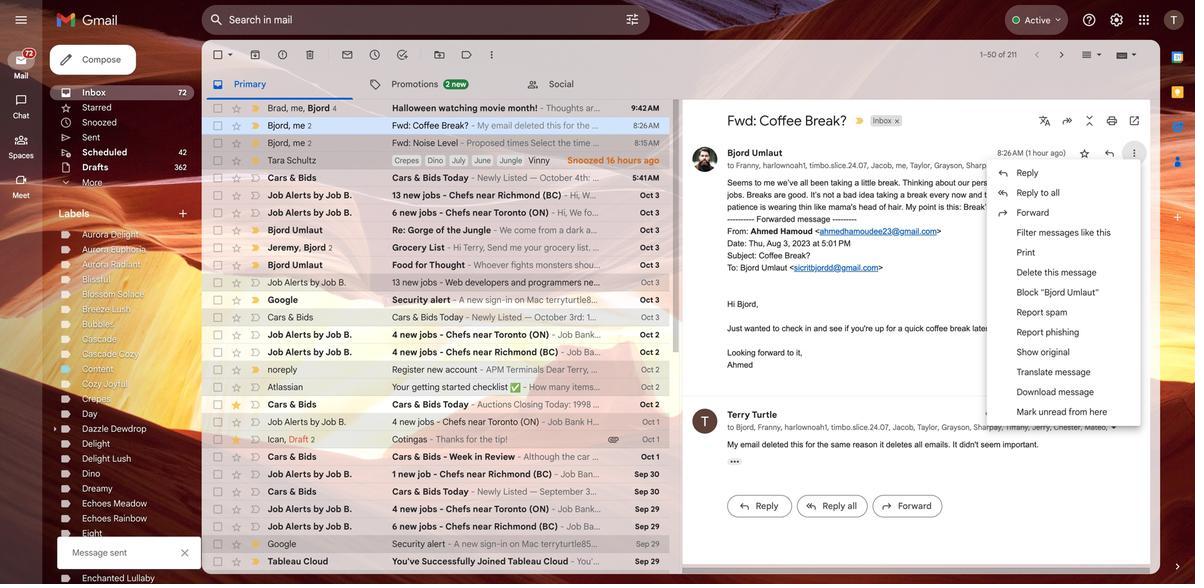 Task type: vqa. For each thing, say whether or not it's contained in the screenshot.
the Send a message to a colleague or friend on the left of the page
no



Task type: locate. For each thing, give the bounding box(es) containing it.
new for 4th "not important" switch from the bottom of the "fwd: coffee break?" main content
[[398, 469, 416, 480]]

1 horizontal spatial like
[[1082, 227, 1095, 238]]

1 horizontal spatial crepes
[[395, 156, 419, 165]]

13 up re:
[[392, 190, 401, 201]]

0 vertical spatial cascade
[[82, 334, 117, 345]]

0 vertical spatial not starred checkbox
[[1079, 147, 1091, 159]]

0 vertical spatial enchanted
[[82, 558, 125, 569]]

chat heading
[[0, 111, 42, 121]]

toronto up 6 new jobs - chefs near richmond (bc) -
[[494, 504, 527, 515]]

thinking
[[1034, 178, 1061, 187]]

2 sep 30 from the top
[[635, 487, 660, 497]]

oct
[[640, 191, 654, 200], [640, 208, 654, 218], [640, 226, 654, 235], [640, 243, 654, 253], [640, 261, 654, 270], [641, 278, 654, 287], [640, 295, 654, 305], [641, 313, 654, 322], [640, 330, 654, 340], [640, 348, 654, 357], [641, 365, 654, 375], [641, 383, 654, 392], [640, 400, 654, 409], [643, 418, 655, 427], [643, 435, 655, 444], [641, 452, 655, 462]]

bjord , me 2 for fwd: noise level -
[[268, 137, 312, 148]]

1 enchanted from the top
[[82, 558, 125, 569]]

row
[[202, 100, 670, 117], [202, 117, 670, 135], [202, 135, 670, 152], [202, 152, 670, 169], [202, 169, 670, 187], [202, 187, 670, 204], [202, 204, 670, 222], [202, 222, 670, 239], [202, 239, 670, 257], [202, 257, 670, 274], [202, 274, 670, 291], [202, 291, 670, 309], [202, 309, 670, 326], [202, 326, 670, 344], [202, 344, 670, 361], [202, 361, 670, 379], [202, 379, 670, 396], [202, 396, 670, 414], [202, 414, 670, 431], [202, 431, 670, 448], [202, 448, 670, 466], [202, 466, 670, 483], [202, 483, 670, 501], [202, 501, 670, 518], [202, 518, 670, 536], [202, 536, 670, 553], [202, 553, 670, 570]]

1 vertical spatial jerry
[[1033, 423, 1051, 432]]

terry turtle
[[728, 409, 778, 420]]

4 new jobs - chefs near toronto (on) - for sep 29
[[392, 504, 558, 515]]

0 vertical spatial 6
[[392, 207, 397, 218]]

1 vertical spatial lush
[[112, 453, 131, 464]]

deleted
[[762, 440, 789, 449]]

drafts link
[[82, 162, 108, 173]]

1 sep 30 from the top
[[635, 470, 660, 479]]

10 not important switch from the top
[[249, 416, 262, 428]]

0 vertical spatial tiffany
[[999, 161, 1022, 170]]

oct 2 for 4 new jobs - chefs near richmond (bc) -
[[640, 348, 660, 357]]

and left see
[[814, 324, 828, 333]]

report up show
[[1017, 327, 1044, 338]]

important according to google magic. switch
[[249, 154, 262, 167], [249, 242, 262, 254], [249, 259, 262, 272], [249, 294, 262, 306], [249, 364, 262, 376]]

1 vertical spatial taylor
[[918, 423, 938, 432]]

0 vertical spatial aurora
[[82, 229, 109, 240]]

like inside menu
[[1082, 227, 1095, 238]]

1 vertical spatial ahmed
[[728, 360, 753, 370]]

menu containing reply
[[985, 159, 1141, 426]]

0 horizontal spatial of
[[436, 225, 445, 236]]

jobs for 1st "not important" switch from the bottom of the "fwd: coffee break?" main content
[[419, 521, 437, 532]]

0 vertical spatial cozy
[[119, 349, 139, 360]]

review
[[485, 451, 515, 462]]

0 vertical spatial sharpay
[[967, 161, 995, 170]]

tab list inside "fwd: coffee break?" main content
[[202, 70, 1161, 100]]

1 horizontal spatial about
[[1064, 178, 1084, 187]]

tab list
[[1161, 40, 1196, 539], [202, 70, 1161, 100]]

1 row from the top
[[202, 100, 670, 117]]

delight lush link
[[82, 453, 131, 464]]

1 vertical spatial not starred checkbox
[[1079, 409, 1091, 421]]

is down every on the right of page
[[939, 202, 945, 212]]

jobs for 6th "not important" switch from the top of the "fwd: coffee break?" main content
[[420, 329, 437, 340]]

not important switch
[[249, 172, 262, 184], [249, 189, 262, 202], [249, 207, 262, 219], [249, 276, 262, 289], [249, 311, 262, 324], [249, 329, 262, 341], [249, 346, 262, 359], [249, 381, 262, 394], [249, 399, 262, 411], [249, 416, 262, 428], [249, 433, 262, 446], [249, 451, 262, 463], [249, 468, 262, 481], [249, 486, 262, 498], [249, 503, 262, 516], [249, 521, 262, 533]]

1 horizontal spatial 72
[[178, 88, 187, 97]]

franny up seems
[[737, 161, 760, 170]]

cozy inside aurora delight aurora euphoria aurora radiant blissful blossom solace breeze lush bubbles cascade cascade cozy
[[119, 349, 139, 360]]

minutes
[[1022, 410, 1049, 420]]

1 vertical spatial echoes
[[82, 513, 111, 524]]

4 new jobs - chefs near toronto (on) - up 6 new jobs - chefs near richmond (bc) -
[[392, 504, 558, 515]]

new for noreply "important according to google magic." switch
[[427, 364, 443, 375]]

a right the not
[[837, 190, 841, 200]]

7 job alerts by job b. from the top
[[268, 469, 352, 480]]

1 ago) from the top
[[1051, 149, 1066, 158]]

2 4 new jobs - chefs near toronto (on) - from the top
[[392, 417, 548, 428]]

cars & bids for 3
[[268, 312, 313, 323]]

toronto down 13 new jobs - chefs near richmond (bc) -
[[494, 207, 527, 218]]

security for sep 29
[[392, 539, 425, 550]]

1 vertical spatial of
[[880, 202, 886, 212]]

cars & bids today - down "job"
[[392, 486, 477, 497]]

b. for 4th "not important" switch from the bottom of the "fwd: coffee break?" main content
[[344, 469, 352, 480]]

terry,
[[463, 242, 485, 253]]

cars & bids for 30
[[268, 486, 317, 497]]

and inside seems to me we've all been taking a little break. thinking about our personal lives or thinking about keeping our jobs. breaks are good. it's not a bad idea taking a break every now and then. i know how hard you all work, but  my patience is wearing thin like mama's head of hair. my point is this: break's over.
[[969, 190, 983, 200]]

my up 'show trimmed content' image
[[728, 440, 738, 449]]

2 horizontal spatial this
[[1097, 227, 1111, 238]]

jacob
[[871, 161, 892, 170], [893, 423, 914, 432]]

1 important according to google magic. switch from the top
[[249, 154, 262, 167]]

0 vertical spatial my
[[906, 202, 917, 212]]

fwd: left noise
[[392, 138, 411, 149]]

block
[[1017, 287, 1039, 298]]

drafts
[[82, 162, 108, 173]]

0 vertical spatial dino
[[428, 156, 443, 165]]

alerts for 6th "not important" switch from the top of the "fwd: coffee break?" main content
[[286, 329, 311, 340]]

break.
[[878, 178, 901, 187]]

fwd: for fwd: noise level -
[[392, 138, 411, 149]]

cars & bids for 2
[[268, 399, 317, 410]]

211
[[1008, 50, 1017, 59]]

4 job alerts by job b. from the top
[[268, 329, 352, 340]]

my
[[1129, 190, 1140, 200]]

thin
[[799, 202, 812, 212]]

bjord inside ---------- forwarded message --------- from: ahmed hamoud < ahmedhamoudee23@gmail.com > date: thu, aug 3, 2023 at 5:01 pm subject: coffee break? to: bjord umlaut < sicritbjordd@gmail.com >
[[741, 263, 760, 272]]

grocery list - hi terry, send me your grocery list. thanks, jer
[[392, 242, 638, 253]]

crepes inside cozy joyful crepes day dazzle dewdrop delight delight lush dino dreamy echoes meadow echoes rainbow eight elixir
[[82, 394, 111, 404]]

1 horizontal spatial cozy
[[119, 349, 139, 360]]

3 cars & bids today - from the top
[[392, 399, 477, 410]]

this up "bjord
[[1045, 267, 1059, 278]]

gmail image
[[56, 7, 124, 32]]

72 up the mail heading
[[25, 49, 33, 58]]

tab list containing primary
[[202, 70, 1161, 100]]

fri, sep 29, 2023, 9:12 am element
[[637, 573, 660, 584]]

new
[[452, 80, 466, 89], [403, 190, 421, 201], [400, 207, 417, 218], [402, 277, 419, 288], [400, 329, 417, 340], [400, 347, 417, 358], [427, 364, 443, 375], [400, 417, 416, 428], [398, 469, 416, 480], [400, 504, 417, 515], [400, 521, 417, 532]]

13 new jobs - chefs near richmond (bc) -
[[392, 190, 570, 201]]

1 vertical spatial 13
[[392, 277, 400, 288]]

8:26 am left (1
[[998, 149, 1024, 158]]

1 vertical spatial crepes
[[82, 394, 111, 404]]

sharpay down '9:51 am'
[[974, 423, 1002, 432]]

oct for 19th row
[[643, 418, 655, 427]]

grayson up every on the right of page
[[935, 161, 963, 170]]

oct for 15th row from the top
[[640, 348, 654, 357]]

4 row from the top
[[202, 152, 670, 169]]

3 for 6 new jobs - chefs near toronto (on) -
[[656, 208, 660, 218]]

9 not important switch from the top
[[249, 399, 262, 411]]

echoes down dreamy link
[[82, 498, 111, 509]]

1 horizontal spatial forward
[[1017, 207, 1050, 218]]

hour
[[1033, 149, 1049, 158]]

(bc) for 1 new job - chefs near richmond (bc)
[[533, 469, 552, 480]]

oct 3 for cars & bids today -
[[641, 313, 660, 322]]

alerts for 15th "not important" switch from the bottom of the "fwd: coffee break?" main content
[[286, 190, 311, 201]]

near up the you've successfully joined tableau cloud - on the bottom left
[[473, 521, 492, 532]]

spaces
[[9, 151, 34, 160]]

list containing bjord umlaut
[[683, 135, 1196, 529]]

0 vertical spatial in
[[806, 324, 812, 333]]

1 cloud from the left
[[303, 556, 328, 567]]

27 row from the top
[[202, 553, 670, 570]]

joined
[[477, 556, 506, 567]]

0 vertical spatial and
[[969, 190, 983, 200]]

subject:
[[728, 251, 757, 260]]

aurora down the aurora delight link
[[82, 244, 109, 255]]

report
[[1017, 307, 1044, 318], [1017, 327, 1044, 338]]

5 important according to google magic. switch from the top
[[249, 364, 262, 376]]

0 vertical spatial timbo.slice.24.07
[[810, 161, 868, 170]]

1 vertical spatial 4 new jobs - chefs near toronto (on) -
[[392, 417, 548, 428]]

1 vertical spatial sep 30
[[635, 487, 660, 497]]

oct 1 for (on)
[[643, 418, 660, 427]]

ago)
[[1051, 149, 1066, 158], [1051, 410, 1066, 420]]

umlaut inside ---------- forwarded message --------- from: ahmed hamoud < ahmedhamoudee23@gmail.com > date: thu, aug 3, 2023 at 5:01 pm subject: coffee break? to: bjord umlaut < sicritbjordd@gmail.com >
[[762, 263, 788, 272]]

12 not important switch from the top
[[249, 451, 262, 463]]

1 tableau from the left
[[268, 556, 301, 567]]

search in mail image
[[206, 9, 228, 31]]

day
[[82, 409, 98, 419]]

0 horizontal spatial cozy
[[82, 379, 102, 390]]

important according to google magic. switch for tara schultz
[[249, 154, 262, 167]]

today down web
[[440, 312, 464, 323]]

ago) for bjord umlaut
[[1051, 149, 1066, 158]]

watching
[[439, 103, 478, 114]]

0 vertical spatial report
[[1017, 307, 1044, 318]]

None checkbox
[[212, 120, 224, 132], [212, 137, 224, 149], [212, 538, 224, 551], [212, 555, 224, 568], [212, 573, 224, 584], [212, 120, 224, 132], [212, 137, 224, 149], [212, 538, 224, 551], [212, 555, 224, 568], [212, 573, 224, 584]]

jobs for 15th "not important" switch from the bottom of the "fwd: coffee break?" main content
[[423, 190, 441, 201]]

bids
[[298, 173, 317, 183], [423, 173, 441, 183], [296, 312, 313, 323], [421, 312, 438, 323], [298, 399, 317, 410], [423, 399, 441, 410], [298, 451, 317, 462], [423, 451, 441, 462], [298, 486, 317, 497], [423, 486, 441, 497]]

1 vertical spatial inbox
[[873, 116, 892, 125]]

of up list at the top left
[[436, 225, 445, 236]]

9:51 am (0 minutes ago) cell
[[986, 409, 1066, 421]]

crepes up day
[[82, 394, 111, 404]]

enchanted glisten
[[82, 558, 154, 569]]

8:26 am inside cell
[[998, 149, 1024, 158]]

cars & bids today - for sep 30
[[392, 486, 477, 497]]

0 horizontal spatial and
[[511, 277, 526, 288]]

filter messages like this
[[1017, 227, 1111, 238]]

1 vertical spatial alert
[[427, 539, 446, 550]]

0 vertical spatial ago)
[[1051, 149, 1066, 158]]

22 row from the top
[[202, 466, 670, 483]]

like inside seems to me we've all been taking a little break. thinking about our personal lives or thinking about keeping our jobs. breaks are good. it's not a bad idea taking a break every now and then. i know how hard you all work, but  my patience is wearing thin like mama's head of hair. my point is this: break's over.
[[815, 202, 827, 212]]

delight up the "euphoria"
[[111, 229, 139, 240]]

2 tableau from the left
[[508, 556, 542, 567]]

timbo.slice.24.07 up "been" on the top right of the page
[[810, 161, 868, 170]]

sep for you've successfully joined tableau cloud -
[[635, 557, 649, 566]]

list inside "fwd: coffee break?" main content
[[683, 135, 1196, 529]]

june
[[475, 156, 491, 165]]

,
[[286, 103, 289, 113], [303, 103, 305, 113], [289, 120, 291, 131], [289, 137, 291, 148], [760, 161, 761, 170], [806, 161, 808, 170], [868, 161, 869, 170], [892, 161, 894, 170], [907, 161, 909, 170], [931, 161, 933, 170], [963, 161, 965, 170], [1022, 161, 1023, 170], [1158, 161, 1162, 170], [1180, 161, 1184, 170], [299, 242, 301, 253], [754, 423, 756, 432], [781, 423, 783, 432], [828, 423, 830, 432], [889, 423, 891, 432], [914, 423, 916, 432], [938, 423, 940, 432], [970, 423, 972, 432], [1002, 423, 1004, 432], [1029, 423, 1031, 432], [1051, 423, 1052, 432], [1081, 423, 1083, 432], [1106, 423, 1108, 432], [1135, 423, 1139, 432], [1166, 423, 1170, 432], [1187, 423, 1191, 432], [284, 434, 287, 445]]

for right food on the top
[[415, 260, 428, 271]]

me up breaks on the right of the page
[[764, 178, 775, 187]]

1 13 from the top
[[392, 190, 401, 201]]

0 vertical spatial like
[[815, 202, 827, 212]]

break? for fwd: coffee break? -
[[442, 120, 469, 131]]

grayson
[[935, 161, 963, 170], [942, 423, 970, 432]]

umlaut down jeremy , bjord 2 at the left top of the page
[[292, 260, 323, 271]]

select input tool image
[[1131, 50, 1138, 59]]

cars & bids today - for oct 3
[[392, 312, 472, 323]]

break left later
[[950, 324, 971, 333]]

break down thinking
[[908, 190, 928, 200]]

6 up you've
[[392, 521, 397, 532]]

29
[[651, 505, 660, 514], [651, 522, 660, 532], [652, 540, 660, 549], [651, 557, 660, 566]]

it's
[[811, 190, 821, 200]]

0 horizontal spatial like
[[815, 202, 827, 212]]

to inside seems to me we've all been taking a little break. thinking about our personal lives or thinking about keeping our jobs. breaks are good. it's not a bad idea taking a break every now and then. i know how hard you all work, but  my patience is wearing thin like mama's head of hair. my point is this: break's over.
[[755, 178, 762, 187]]

1 horizontal spatial break
[[950, 324, 971, 333]]

oct 1
[[643, 418, 660, 427], [643, 435, 660, 444], [641, 452, 660, 462]]

sep
[[635, 470, 649, 479], [635, 487, 649, 497], [635, 505, 649, 514], [635, 522, 649, 532], [637, 540, 650, 549], [635, 557, 649, 566]]

snoozed down starred
[[82, 117, 117, 128]]

register new account -
[[392, 364, 486, 375]]

snoozed for snoozed 16 hours ago
[[568, 155, 604, 166]]

fwd: for fwd: coffee break? -
[[392, 120, 411, 131]]

cars & bids today - down getting
[[392, 399, 477, 410]]

aurora
[[82, 229, 109, 240], [82, 244, 109, 255], [82, 259, 109, 270]]

fwd: up seems
[[728, 112, 757, 130]]

forward
[[758, 348, 785, 357]]

1 vertical spatial sharpay
[[974, 423, 1002, 432]]

reply
[[1017, 168, 1039, 178], [1017, 187, 1039, 198], [756, 501, 779, 512], [823, 501, 846, 512]]

taylor up thinking
[[911, 161, 931, 170]]

snoozed inside "fwd: coffee break?" main content
[[568, 155, 604, 166]]

archive image
[[249, 49, 262, 61]]

3 not important switch from the top
[[249, 207, 262, 219]]

12 row from the top
[[202, 291, 670, 309]]

of inside seems to me we've all been taking a little break. thinking about our personal lives or thinking about keeping our jobs. breaks are good. it's not a bad idea taking a break every now and then. i know how hard you all work, but  my patience is wearing thin like mama's head of hair. my point is this: break's over.
[[880, 202, 886, 212]]

3 for 13 new jobs - chefs near richmond (bc) -
[[656, 191, 660, 200]]

0 vertical spatial of
[[999, 50, 1006, 59]]

0 vertical spatial <
[[815, 227, 820, 236]]

1 horizontal spatial taking
[[877, 190, 899, 200]]

4 cars & bids from the top
[[268, 451, 317, 462]]

sep 29 for 6 new jobs - chefs near richmond (bc) -
[[635, 522, 660, 532]]

google for sep 29
[[268, 539, 296, 550]]

ahmed down looking at the right of the page
[[728, 360, 753, 370]]

a
[[855, 178, 860, 187], [837, 190, 841, 200], [901, 190, 905, 200], [898, 324, 903, 333]]

ahmedhamoudee23@gmail.com link
[[820, 227, 937, 236]]

richmond for 4 new jobs - chefs near richmond (bc)
[[495, 347, 537, 358]]

1 vertical spatial <
[[790, 263, 794, 272]]

jer
[[625, 242, 638, 253]]

1 horizontal spatial of
[[880, 202, 886, 212]]

1 horizontal spatial 8:26 am
[[998, 149, 1024, 158]]

29 for security alert -
[[652, 540, 660, 549]]

- inside 13 new jobs - web developers and programmers  near toronto (on) link
[[440, 277, 444, 288]]

inbox link
[[82, 87, 106, 98]]

i
[[1005, 190, 1007, 200]]

alerts for 1st "not important" switch from the bottom of the "fwd: coffee break?" main content
[[286, 521, 311, 532]]

schultz
[[287, 155, 316, 166]]

0 horizontal spatial snoozed
[[82, 117, 117, 128]]

2 aurora from the top
[[82, 244, 109, 255]]

6 up re:
[[392, 207, 397, 218]]

8:15 am
[[635, 139, 660, 148]]

(bc) for 6 new jobs - chefs near richmond (bc)
[[539, 521, 558, 532]]

coffee for fwd: coffee break?
[[760, 112, 802, 130]]

download
[[1017, 387, 1057, 398]]

every
[[930, 190, 950, 200]]

umlaut down aug
[[762, 263, 788, 272]]

0 vertical spatial bjord , me 2
[[268, 120, 312, 131]]

eight link
[[82, 528, 102, 539]]

euphoria
[[111, 244, 146, 255]]

2 enchanted from the top
[[82, 573, 125, 584]]

14 row from the top
[[202, 326, 670, 344]]

near up 6 new jobs - chefs near toronto (on) -
[[476, 190, 496, 201]]

message up umlaut"
[[1062, 267, 1097, 278]]

near down week
[[467, 469, 486, 480]]

oct for tenth row
[[640, 261, 654, 270]]

1 vertical spatial break
[[950, 324, 971, 333]]

taylor up emails.
[[918, 423, 938, 432]]

labels heading
[[59, 207, 177, 220]]

spaces heading
[[0, 151, 42, 161]]

1 4 new jobs - chefs near toronto (on) - from the top
[[392, 329, 558, 340]]

1 horizontal spatial is
[[939, 202, 945, 212]]

1 is from the left
[[761, 202, 766, 212]]

to inside the looking forward to it, ahmed
[[788, 348, 794, 357]]

ahmed up thu,
[[751, 227, 779, 236]]

terry
[[728, 409, 750, 420]]

near up cotingas - thanks for the tip!
[[468, 417, 486, 428]]

bjord down 'subject:' at top right
[[741, 263, 760, 272]]

timbo.slice.24.07 up reason
[[831, 423, 889, 432]]

like right messages
[[1082, 227, 1095, 238]]

not starred checkbox up mateo
[[1079, 409, 1091, 421]]

chefs up successfully
[[446, 521, 470, 532]]

1 horizontal spatial this
[[1045, 267, 1059, 278]]

29 for 6 new jobs - chefs near richmond (bc) -
[[651, 522, 660, 532]]

1 for 4 new jobs - chefs near toronto (on) -
[[657, 418, 660, 427]]

1 horizontal spatial tableau
[[508, 556, 542, 567]]

toronto up tip!
[[488, 417, 518, 428]]

2 inside ican , draft 2
[[311, 435, 315, 444]]

2 13 from the top
[[392, 277, 400, 288]]

primary tab
[[202, 70, 358, 100]]

dino down fwd: noise level - on the top left
[[428, 156, 443, 165]]

today for sep 30
[[443, 486, 469, 497]]

to bjord , franny , harlownoah1 , timbo.slice.24.07 , jacob , taylor , grayson , sharpay , tiffany , jerry , chester , mateo ,
[[728, 423, 1110, 432]]

alert for oct
[[431, 295, 451, 305]]

grocery
[[392, 242, 427, 253]]

1 horizontal spatial my
[[906, 202, 917, 212]]

security alert - for sep 29
[[392, 539, 454, 550]]

2 cloud from the left
[[544, 556, 569, 567]]

important mainly because it was sent directly to you. switch
[[249, 224, 262, 237]]

13 not important switch from the top
[[249, 468, 262, 481]]

2 vertical spatial bjord umlaut
[[268, 260, 323, 271]]

download message
[[1017, 387, 1095, 398]]

row containing brad
[[202, 100, 670, 117]]

chefs for 14th "not important" switch from the bottom
[[446, 207, 470, 218]]

0 horizontal spatial inbox
[[82, 87, 106, 98]]

sep 29 for security alert -
[[637, 540, 660, 549]]

aurora up blissful link
[[82, 259, 109, 270]]

sep for cars & bids today -
[[635, 487, 649, 497]]

0 vertical spatial harlownoah1
[[763, 161, 806, 170]]

< up at
[[815, 227, 820, 236]]

oct for 14th row from the top of the "fwd: coffee break?" main content
[[640, 330, 654, 340]]

ahmed inside ---------- forwarded message --------- from: ahmed hamoud < ahmedhamoudee23@gmail.com > date: thu, aug 3, 2023 at 5:01 pm subject: coffee break? to: bjord umlaut < sicritbjordd@gmail.com >
[[751, 227, 779, 236]]

2 horizontal spatial and
[[969, 190, 983, 200]]

oct 3 for food for thought -
[[640, 261, 660, 270]]

bjord umlaut down jeremy , bjord 2 at the left top of the page
[[268, 260, 323, 271]]

17 row from the top
[[202, 379, 670, 396]]

sep 29 for you've successfully joined tableau cloud -
[[635, 557, 660, 566]]

fwd: down the halloween
[[392, 120, 411, 131]]

near for 15th row from the top
[[473, 347, 492, 358]]

1 google from the top
[[268, 295, 298, 305]]

navigation
[[0, 40, 44, 584]]

today for oct 2
[[443, 399, 469, 410]]

the left tip!
[[480, 434, 493, 445]]

4 important according to google magic. switch from the top
[[249, 294, 262, 306]]

inbox up starred
[[82, 87, 106, 98]]

delight link
[[82, 438, 110, 449]]

alert for sep
[[427, 539, 446, 550]]

to inside menu
[[1041, 187, 1049, 198]]

2 vertical spatial of
[[436, 225, 445, 236]]

2 cars & bids from the top
[[268, 312, 313, 323]]

alerts for 4th "not important" switch from the bottom of the "fwd: coffee break?" main content
[[286, 469, 311, 480]]

1 security from the top
[[392, 295, 428, 305]]

cars & bids for 1
[[268, 451, 317, 462]]

1 report from the top
[[1017, 307, 1044, 318]]

all down "to bjord , franny , harlownoah1 , timbo.slice.24.07 , jacob , taylor , grayson , sharpay , tiffany , jerry , chester , mateo ,"
[[915, 440, 923, 449]]

me right brad
[[291, 103, 303, 113]]

2 6 from the top
[[392, 521, 397, 532]]

translate
[[1017, 367, 1053, 378]]

chefs for seventh "not important" switch from the bottom of the "fwd: coffee break?" main content
[[443, 417, 466, 428]]

1 horizontal spatial jungle
[[500, 156, 522, 165]]

3 4 new jobs - chefs near toronto (on) - from the top
[[392, 504, 558, 515]]

mail
[[14, 71, 28, 81]]

toronto up 4 new jobs - chefs near richmond (bc) -
[[494, 329, 527, 340]]

b. for 15th "not important" switch from the top of the "fwd: coffee break?" main content
[[344, 504, 352, 515]]

Not starred checkbox
[[1079, 147, 1091, 159], [1079, 409, 1091, 421]]

toronto down thanks,
[[604, 277, 634, 288]]

harlownoah1
[[763, 161, 806, 170], [785, 423, 828, 432]]

dino up 'dreamy'
[[82, 468, 100, 479]]

tableau
[[268, 556, 301, 567], [508, 556, 542, 567]]

row containing jeremy
[[202, 239, 670, 257]]

b. for 15th "not important" switch from the bottom of the "fwd: coffee break?" main content
[[344, 190, 352, 201]]

sharpay up personal
[[967, 161, 995, 170]]

bjord right brad
[[308, 103, 330, 113]]

your
[[524, 242, 542, 253]]

0 vertical spatial crepes
[[395, 156, 419, 165]]

has attachment image
[[607, 433, 620, 446]]

2 is from the left
[[939, 202, 945, 212]]

jungle left the vinny
[[500, 156, 522, 165]]

2 security from the top
[[392, 539, 425, 550]]

1 for cars & bids - week in review -
[[657, 452, 660, 462]]

oct for 13th row from the top of the "fwd: coffee break?" main content
[[641, 313, 654, 322]]

hair.
[[889, 202, 904, 212]]

alert down web
[[431, 295, 451, 305]]

richmond up joined
[[494, 521, 537, 532]]

0 vertical spatial 30
[[651, 470, 660, 479]]

1 vertical spatial ago)
[[1051, 410, 1066, 420]]

more image
[[486, 49, 498, 61]]

4 new jobs - chefs near toronto (on) - up 4 new jobs - chefs near richmond (bc) -
[[392, 329, 558, 340]]

cozy inside cozy joyful crepes day dazzle dewdrop delight delight lush dino dreamy echoes meadow echoes rainbow eight elixir
[[82, 379, 102, 390]]

1 vertical spatial in
[[475, 451, 483, 462]]

chefs up 6 new jobs - chefs near toronto (on) -
[[449, 190, 474, 201]]

2 inside "tab"
[[446, 80, 450, 89]]

Search in mail text field
[[229, 14, 590, 26]]

snoozed
[[82, 117, 117, 128], [568, 155, 604, 166]]

add to tasks image
[[396, 49, 409, 61]]

grayson up it
[[942, 423, 970, 432]]

0 horizontal spatial cloud
[[303, 556, 328, 567]]

july
[[452, 156, 466, 165]]

1 vertical spatial timbo.slice.24.07
[[831, 423, 889, 432]]

meadow
[[113, 498, 147, 509]]

security alert -
[[392, 295, 459, 305], [392, 539, 454, 550]]

tiffany up lives
[[999, 161, 1022, 170]]

forward inside "forward" link
[[899, 501, 932, 512]]

9:42 am
[[632, 104, 660, 113]]

1 vertical spatial google
[[268, 539, 296, 550]]

oct for 21th row from the top
[[641, 452, 655, 462]]

1 50 of 211
[[980, 50, 1017, 59]]

1 horizontal spatial in
[[806, 324, 812, 333]]

3 important according to google magic. switch from the top
[[249, 259, 262, 272]]

taylor for jacob
[[918, 423, 938, 432]]

3 aurora from the top
[[82, 259, 109, 270]]

the left same
[[818, 440, 829, 449]]

6 new jobs - chefs near toronto (on) -
[[392, 207, 558, 218]]

forward link
[[873, 495, 943, 518]]

alerts for 15th "not important" switch from the top of the "fwd: coffee break?" main content
[[286, 504, 311, 515]]

later
[[973, 324, 989, 333]]

1 our from the left
[[958, 178, 970, 187]]

✅ image
[[510, 383, 521, 393]]

0 vertical spatial delight
[[111, 229, 139, 240]]

sent
[[110, 547, 127, 558]]

snoozed link
[[82, 117, 117, 128]]

0 vertical spatial security alert -
[[392, 295, 459, 305]]

0 vertical spatial inbox
[[82, 87, 106, 98]]

sent link
[[82, 132, 100, 143]]

1 cars & bids today - from the top
[[392, 173, 477, 183]]

2 bjord , me 2 from the top
[[268, 137, 312, 148]]

4 inside brad , me , bjord 4
[[333, 104, 337, 113]]

2 our from the left
[[1117, 178, 1129, 187]]

2 ago) from the top
[[1051, 410, 1066, 420]]

8:26 am up 8:15 am at the top of page
[[634, 121, 660, 130]]

security up you've
[[392, 539, 425, 550]]

report spam image
[[276, 49, 289, 61]]

like down the it's at right top
[[815, 202, 827, 212]]

0 vertical spatial jacob
[[871, 161, 892, 170]]

9 row from the top
[[202, 239, 670, 257]]

bjord up jeremy
[[268, 225, 290, 236]]

2 30 from the top
[[651, 487, 660, 497]]

2 report from the top
[[1017, 327, 1044, 338]]

bjord umlaut up seems
[[728, 148, 783, 158]]

1 30 from the top
[[651, 470, 660, 479]]

this
[[1097, 227, 1111, 238], [1045, 267, 1059, 278], [791, 440, 804, 449]]

a left quick
[[898, 324, 903, 333]]

0 horizontal spatial crepes
[[82, 394, 111, 404]]

inbox inside button
[[873, 116, 892, 125]]

chefs for 4th "not important" switch from the bottom of the "fwd: coffee break?" main content
[[440, 469, 465, 480]]

list
[[683, 135, 1196, 529]]

this down work,
[[1097, 227, 1111, 238]]

near for 19th row
[[468, 417, 486, 428]]

1 vertical spatial like
[[1082, 227, 1095, 238]]

umlaut up jeremy , bjord 2 at the left top of the page
[[292, 225, 323, 236]]

1 vertical spatial grayson
[[942, 423, 970, 432]]

3 cars & bids from the top
[[268, 399, 317, 410]]

mail heading
[[0, 71, 42, 81]]

cascade
[[82, 334, 117, 345], [82, 349, 117, 360]]

sharpay for tiffany
[[967, 161, 995, 170]]

menu
[[985, 159, 1141, 426]]

month!
[[508, 103, 538, 114]]

from
[[1069, 407, 1088, 418]]

jungle down 6 new jobs - chefs near toronto (on) -
[[463, 225, 491, 236]]

near up 4 new jobs - chefs near richmond (bc) -
[[473, 329, 492, 340]]

sharpay
[[967, 161, 995, 170], [974, 423, 1002, 432]]

None checkbox
[[212, 49, 224, 61], [212, 102, 224, 115], [212, 49, 224, 61], [212, 102, 224, 115]]

move to image
[[433, 49, 446, 61]]

lush inside cozy joyful crepes day dazzle dewdrop delight delight lush dino dreamy echoes meadow echoes rainbow eight elixir
[[112, 453, 131, 464]]

2 cars & bids today - from the top
[[392, 312, 472, 323]]

(on) for oct 1
[[521, 417, 540, 428]]

1 bjord , me 2 from the top
[[268, 120, 312, 131]]

in
[[806, 324, 812, 333], [475, 451, 483, 462]]

11 not important switch from the top
[[249, 433, 262, 446]]

6 for 6 new jobs - chefs near toronto (on) -
[[392, 207, 397, 218]]

ago
[[644, 155, 660, 166]]

2 cascade from the top
[[82, 349, 117, 360]]

2 not starred checkbox from the top
[[1079, 409, 1091, 421]]

5 cars & bids from the top
[[268, 486, 317, 497]]

tiffany down (0
[[1006, 423, 1029, 432]]

1 vertical spatial enchanted
[[82, 573, 125, 584]]

16 row from the top
[[202, 361, 670, 379]]

0 horizontal spatial this
[[791, 440, 804, 449]]

bjord umlaut up jeremy , bjord 2 at the left top of the page
[[268, 225, 323, 236]]

0 horizontal spatial 8:26 am
[[634, 121, 660, 130]]

1 not important switch from the top
[[249, 172, 262, 184]]

cars & bids today - down web
[[392, 312, 472, 323]]

settings image
[[1110, 12, 1125, 27]]

4 cars & bids today - from the top
[[392, 486, 477, 497]]

just wanted to check in and see if you're up for a quick coffee break later today.
[[728, 324, 1012, 333]]

2 vertical spatial 4 new jobs - chefs near toronto (on) -
[[392, 504, 558, 515]]

(bc) for 13 new jobs - chefs near richmond (bc)
[[543, 190, 562, 201]]

0 vertical spatial 8:26 am
[[634, 121, 660, 130]]

1 vertical spatial jungle
[[463, 225, 491, 236]]

1 vertical spatial >
[[879, 263, 883, 272]]

bjord , me 2 up tara schultz
[[268, 137, 312, 148]]

0 vertical spatial break
[[908, 190, 928, 200]]

chester
[[1054, 423, 1081, 432]]

forward
[[1017, 207, 1050, 218], [899, 501, 932, 512]]

8:26 am for 8:26 am
[[634, 121, 660, 130]]

<
[[815, 227, 820, 236], [790, 263, 794, 272]]

of for re: gorge of the jungle -
[[436, 225, 445, 236]]

coffee inside ---------- forwarded message --------- from: ahmed hamoud < ahmedhamoudee23@gmail.com > date: thu, aug 3, 2023 at 5:01 pm subject: coffee break? to: bjord umlaut < sicritbjordd@gmail.com >
[[759, 251, 783, 260]]

1 vertical spatial cozy
[[82, 379, 102, 390]]

8 job alerts by job b. from the top
[[268, 504, 352, 515]]

2 google from the top
[[268, 539, 296, 550]]

break? for fwd: coffee break?
[[805, 112, 847, 130]]

2 security alert - from the top
[[392, 539, 454, 550]]

break? left inbox button
[[805, 112, 847, 130]]

turtle
[[752, 409, 778, 420]]

richmond down the vinny
[[498, 190, 540, 201]]

me inside seems to me we've all been taking a little break. thinking about our personal lives or thinking about keeping our jobs. breaks are good. it's not a bad idea taking a break every now and then. i know how hard you all work, but  my patience is wearing thin like mama's head of hair. my point is this: break's over.
[[764, 178, 775, 187]]

cascade down cascade link
[[82, 349, 117, 360]]

0 vertical spatial ahmed
[[751, 227, 779, 236]]

sharpay for ,
[[974, 423, 1002, 432]]

1 6 from the top
[[392, 207, 397, 218]]

google up tableau cloud on the left
[[268, 539, 296, 550]]

19 row from the top
[[202, 414, 670, 431]]

1 echoes from the top
[[82, 498, 111, 509]]

sep 29
[[635, 505, 660, 514], [635, 522, 660, 532], [637, 540, 660, 549], [635, 557, 660, 566]]

4 new jobs - chefs near toronto (on) - up thanks
[[392, 417, 548, 428]]

you're
[[851, 324, 873, 333]]



Task type: describe. For each thing, give the bounding box(es) containing it.
important according to google magic. switch for noreply
[[249, 364, 262, 376]]

spam
[[1046, 307, 1068, 318]]

email
[[741, 440, 760, 449]]

mark as unread image
[[341, 49, 354, 61]]

29 for 4 new jobs - chefs near toronto (on) -
[[651, 505, 660, 514]]

16 not important switch from the top
[[249, 521, 262, 533]]

of for 1 50 of 211
[[999, 50, 1006, 59]]

oct for row containing ican
[[643, 435, 655, 444]]

1 vertical spatial this
[[1045, 267, 1059, 278]]

362
[[175, 163, 187, 172]]

meet heading
[[0, 191, 42, 201]]

delete image
[[304, 49, 316, 61]]

near for fourth row from the bottom of the "fwd: coffee break?" main content
[[473, 504, 492, 515]]

chefs for 1st "not important" switch from the bottom of the "fwd: coffee break?" main content
[[446, 521, 470, 532]]

for up week
[[466, 434, 478, 445]]

5 row from the top
[[202, 169, 670, 187]]

1 vertical spatial taking
[[877, 190, 899, 200]]

1 horizontal spatial <
[[815, 227, 820, 236]]

1 horizontal spatial the
[[480, 434, 493, 445]]

13 new jobs - web developers and programmers  near toronto (on)
[[392, 277, 655, 288]]

google for oct 3
[[268, 295, 298, 305]]

row containing tara schultz
[[202, 152, 670, 169]]

near down list.
[[584, 277, 602, 288]]

72 inside 72 link
[[25, 49, 33, 58]]

promotions, 2 new messages, tab
[[359, 70, 516, 100]]

lush inside aurora delight aurora euphoria aurora radiant blissful blossom solace breeze lush bubbles cascade cascade cozy
[[112, 304, 131, 315]]

24 row from the top
[[202, 501, 670, 518]]

jeremy
[[268, 242, 299, 253]]

taylor for me
[[911, 161, 931, 170]]

new for 1st "not important" switch from the bottom of the "fwd: coffee break?" main content
[[400, 521, 417, 532]]

0 vertical spatial jungle
[[500, 156, 522, 165]]

social tab
[[517, 70, 674, 100]]

halloween watching movie month! -
[[392, 103, 546, 114]]

been
[[811, 178, 829, 187]]

3 job alerts by job b. from the top
[[268, 277, 346, 288]]

for left same
[[806, 440, 815, 449]]

25 row from the top
[[202, 518, 670, 536]]

5 not important switch from the top
[[249, 311, 262, 324]]

inbox for inbox button
[[873, 116, 892, 125]]

your getting started checklist
[[392, 382, 510, 393]]

all left "forward" link on the right of the page
[[848, 501, 857, 512]]

mama's
[[829, 202, 857, 212]]

4 new jobs - chefs near toronto (on) - for oct 1
[[392, 417, 548, 428]]

umlaut up we've on the top right
[[752, 148, 783, 158]]

b. for 6th "not important" switch from the top of the "fwd: coffee break?" main content
[[344, 329, 352, 340]]

break? inside ---------- forwarded message --------- from: ahmed hamoud < ahmedhamoudee23@gmail.com > date: thu, aug 3, 2023 at 5:01 pm subject: coffee break? to: bjord umlaut < sicritbjordd@gmail.com >
[[785, 251, 811, 260]]

your
[[392, 382, 410, 393]]

toronto for oct 3
[[494, 207, 527, 218]]

5:41 am
[[633, 173, 660, 183]]

elixir
[[82, 543, 101, 554]]

toggle split pane mode image
[[1081, 49, 1094, 61]]

bjord up tara
[[268, 137, 289, 148]]

wearing
[[769, 202, 797, 212]]

4 new jobs - chefs near toronto (on) - for oct 2
[[392, 329, 558, 340]]

b. for 14th "not important" switch from the bottom
[[344, 207, 352, 218]]

13 new jobs - web developers and programmers  near toronto (on) link
[[392, 276, 655, 289]]

b. for 1st "not important" switch from the bottom of the "fwd: coffee break?" main content
[[344, 521, 352, 532]]

job
[[418, 469, 431, 480]]

oct for row containing jeremy
[[640, 243, 654, 253]]

10 row from the top
[[202, 257, 670, 274]]

0 vertical spatial franny
[[737, 161, 760, 170]]

1 vertical spatial tiffany
[[1006, 423, 1029, 432]]

older image
[[1056, 49, 1069, 61]]

15 not important switch from the top
[[249, 503, 262, 516]]

2 row from the top
[[202, 117, 670, 135]]

0 vertical spatial bjord umlaut
[[728, 148, 783, 158]]

at
[[813, 239, 820, 248]]

1 vertical spatial delight
[[82, 438, 110, 449]]

11 row from the top
[[202, 274, 670, 291]]

me up break.
[[896, 161, 907, 170]]

(on) for sep 29
[[529, 504, 550, 515]]

bjord down jeremy
[[268, 260, 290, 271]]

chefs for 7th "not important" switch from the top
[[446, 347, 471, 358]]

0 vertical spatial >
[[937, 227, 942, 236]]

snooze image
[[369, 49, 381, 61]]

oct for row containing atlassian
[[641, 383, 654, 392]]

toronto for sep 29
[[494, 504, 527, 515]]

vinny
[[529, 155, 550, 166]]

noise
[[413, 138, 435, 149]]

grayson for jacob
[[942, 423, 970, 432]]

thanks,
[[593, 242, 623, 253]]

---------- forwarded message --------- from: ahmed hamoud < ahmedhamoudee23@gmail.com > date: thu, aug 3, 2023 at 5:01 pm subject: coffee break? to: bjord umlaut < sicritbjordd@gmail.com >
[[728, 215, 942, 272]]

important.
[[1003, 440, 1039, 449]]

1 for cotingas - thanks for the tip!
[[657, 435, 660, 444]]

5 job alerts by job b. from the top
[[268, 347, 352, 358]]

4 not important switch from the top
[[249, 276, 262, 289]]

bubbles
[[82, 319, 114, 330]]

bjord umlaut for food for thought -
[[268, 260, 323, 271]]

jobs for seventh "not important" switch from the bottom of the "fwd: coffee break?" main content
[[418, 417, 435, 428]]

draft
[[289, 434, 309, 445]]

1 job alerts by job b. from the top
[[268, 190, 352, 201]]

30 for cars & bids today -
[[651, 487, 660, 497]]

didn't
[[960, 440, 979, 449]]

6 job alerts by job b. from the top
[[268, 417, 346, 428]]

grayson for me
[[935, 161, 963, 170]]

near for 14th row from the top of the "fwd: coffee break?" main content
[[473, 329, 492, 340]]

8 row from the top
[[202, 222, 670, 239]]

Search in mail search field
[[202, 5, 650, 35]]

0 horizontal spatial jacob
[[871, 161, 892, 170]]

1 aurora from the top
[[82, 229, 109, 240]]

1 vertical spatial franny
[[758, 423, 781, 432]]

fwd: coffee break? main content
[[202, 40, 1196, 584]]

near for 21th row from the bottom
[[473, 207, 492, 218]]

row containing atlassian
[[202, 379, 670, 396]]

21 row from the top
[[202, 448, 670, 466]]

2 vertical spatial delight
[[82, 453, 110, 464]]

cotingas
[[392, 434, 427, 445]]

sep for 1 new job - chefs near richmond (bc) -
[[635, 470, 649, 479]]

it
[[880, 440, 884, 449]]

3 for security alert -
[[656, 295, 660, 305]]

7 not important switch from the top
[[249, 346, 262, 359]]

blissful link
[[82, 274, 110, 285]]

bjord down brad
[[268, 120, 289, 131]]

lives
[[1006, 178, 1022, 187]]

hamoud
[[781, 227, 813, 236]]

toronto for oct 2
[[494, 329, 527, 340]]

1 vertical spatial jacob
[[893, 423, 914, 432]]

2 horizontal spatial the
[[818, 440, 829, 449]]

show details image
[[1111, 424, 1118, 431]]

all up good.
[[801, 178, 809, 187]]

list
[[429, 242, 445, 253]]

toronto inside 13 new jobs - web developers and programmers  near toronto (on) link
[[604, 277, 634, 288]]

security alert - for oct 3
[[392, 295, 459, 305]]

3 for cars & bids today -
[[656, 313, 660, 322]]

1 cascade from the top
[[82, 334, 117, 345]]

forwarded
[[757, 215, 796, 224]]

0 vertical spatial jerry
[[1025, 161, 1043, 170]]

labels image
[[461, 49, 473, 61]]

message up from
[[1059, 387, 1095, 398]]

web
[[446, 277, 463, 288]]

oct 2 for 4 new jobs - chefs near toronto (on) -
[[640, 330, 660, 340]]

me down brad , me , bjord 4
[[293, 120, 305, 131]]

message
[[72, 547, 108, 558]]

2 inside row
[[327, 575, 331, 584]]

6 not important switch from the top
[[249, 329, 262, 341]]

breaks
[[747, 190, 772, 200]]

promotions
[[392, 79, 438, 90]]

seems
[[728, 178, 753, 187]]

reply for reply to all
[[1017, 187, 1039, 198]]

8 not important switch from the top
[[249, 381, 262, 394]]

0 horizontal spatial the
[[447, 225, 461, 236]]

6 new jobs - chefs near richmond (bc) -
[[392, 521, 567, 532]]

coffee for fwd: coffee break? -
[[413, 120, 440, 131]]

report phishing
[[1017, 327, 1080, 338]]

delight inside aurora delight aurora euphoria aurora radiant blissful blossom solace breeze lush bubbles cascade cascade cozy
[[111, 229, 139, 240]]

fwd: coffee break? -
[[392, 120, 477, 131]]

13 for 13 new jobs - web developers and programmers  near toronto (on)
[[392, 277, 400, 288]]

just
[[728, 324, 743, 333]]

head
[[859, 202, 877, 212]]

2 job alerts by job b. from the top
[[268, 207, 352, 218]]

chefs for 6th "not important" switch from the top of the "fwd: coffee break?" main content
[[446, 329, 471, 340]]

7 row from the top
[[202, 204, 670, 222]]

new inside "tab"
[[452, 80, 466, 89]]

0 horizontal spatial taking
[[831, 178, 853, 187]]

row containing noreply
[[202, 361, 670, 379]]

oct for 12th row
[[640, 295, 654, 305]]

to left check
[[773, 324, 780, 333]]

compose
[[82, 54, 121, 65]]

original
[[1041, 347, 1070, 358]]

1 cars & bids from the top
[[268, 173, 317, 183]]

1 horizontal spatial and
[[814, 324, 828, 333]]

2 not important switch from the top
[[249, 189, 262, 202]]

oct 3 for re: gorge of the jungle -
[[640, 226, 660, 235]]

support image
[[1082, 12, 1097, 27]]

my inside seems to me we've all been taking a little break. thinking about our personal lives or thinking about keeping our jobs. breaks are good. it's not a bad idea taking a break every now and then. i know how hard you all work, but  my patience is wearing thin like mama's head of hair. my point is this: break's over.
[[906, 202, 917, 212]]

cotingas - thanks for the tip!
[[392, 434, 508, 445]]

not starred image
[[1079, 147, 1091, 159]]

(on) for oct 3
[[529, 207, 549, 218]]

today for oct 3
[[440, 312, 464, 323]]

oct 3 for 6 new jobs - chefs near toronto (on) -
[[640, 208, 660, 218]]

29 for you've successfully joined tableau cloud -
[[651, 557, 660, 566]]

13 row from the top
[[202, 309, 670, 326]]

jobs for 15th "not important" switch from the top of the "fwd: coffee break?" main content
[[420, 504, 437, 515]]

new for 15th "not important" switch from the top of the "fwd: coffee break?" main content
[[400, 504, 417, 515]]

enchanted for enchanted lullaby
[[82, 573, 125, 584]]

message sent alert
[[20, 29, 1176, 569]]

crepes inside "fwd: coffee break?" main content
[[395, 156, 419, 165]]

3 row from the top
[[202, 135, 670, 152]]

gorge
[[408, 225, 434, 236]]

fwd: coffee break?
[[728, 112, 847, 130]]

14 not important switch from the top
[[249, 486, 262, 498]]

sep for 6 new jobs - chefs near richmond (bc) -
[[635, 522, 649, 532]]

(bc) for 4 new jobs - chefs near richmond (bc)
[[540, 347, 559, 358]]

9:51 am
[[986, 410, 1011, 420]]

good.
[[788, 190, 809, 200]]

6 for 6 new jobs - chefs near richmond (bc) -
[[392, 521, 397, 532]]

coffee
[[926, 324, 948, 333]]

a up hair.
[[901, 190, 905, 200]]

3 for re: gorge of the jungle -
[[656, 226, 660, 235]]

all inside menu
[[1051, 187, 1060, 198]]

to up seems
[[728, 161, 735, 170]]

break inside seems to me we've all been taking a little break. thinking about our personal lives or thinking about keeping our jobs. breaks are good. it's not a bad idea taking a break every now and then. i know how hard you all work, but  my patience is wearing thin like mama's head of hair. my point is this: break's over.
[[908, 190, 928, 200]]

dazzle dewdrop link
[[82, 423, 147, 434]]

1 about from the left
[[936, 178, 956, 187]]

looking
[[728, 348, 756, 357]]

bjord up seems
[[728, 148, 750, 158]]

important according to google magic. switch for bjord umlaut
[[249, 259, 262, 272]]

2023
[[793, 239, 811, 248]]

2 inside jeremy , bjord 2
[[329, 243, 333, 253]]

8:26 am (1 hour ago) cell
[[998, 147, 1066, 159]]

checklist
[[473, 382, 508, 393]]

reply for reply all
[[823, 501, 846, 512]]

message inside ---------- forwarded message --------- from: ahmed hamoud < ahmedhamoudee23@gmail.com > date: thu, aug 3, 2023 at 5:01 pm subject: coffee break? to: bjord umlaut < sicritbjordd@gmail.com >
[[798, 215, 831, 224]]

and inside 13 new jobs - web developers and programmers  near toronto (on) link
[[511, 277, 526, 288]]

sep 30 for 1 new job - chefs near richmond (bc) -
[[635, 470, 660, 479]]

enchanted lullaby
[[82, 573, 155, 584]]

me up schultz
[[293, 137, 305, 148]]

navigation containing mail
[[0, 40, 44, 584]]

aurora delight aurora euphoria aurora radiant blissful blossom solace breeze lush bubbles cascade cascade cozy
[[82, 229, 146, 360]]

to franny , harlownoah1 , timbo.slice.24.07 , jacob , me , taylor , grayson , sharpay tiffany , jerry
[[728, 161, 1043, 170]]

2 about from the left
[[1064, 178, 1084, 187]]

6 row from the top
[[202, 187, 670, 204]]

oct for row containing noreply
[[641, 365, 654, 375]]

print
[[1017, 247, 1036, 258]]

bjord down terry
[[737, 423, 754, 432]]

2 echoes from the top
[[82, 513, 111, 524]]

0 horizontal spatial in
[[475, 451, 483, 462]]

1 vertical spatial oct 1
[[643, 435, 660, 444]]

solace
[[118, 289, 144, 300]]

ahmed inside the looking forward to it, ahmed
[[728, 360, 753, 370]]

re:
[[392, 225, 406, 236]]

ican , draft 2
[[268, 434, 315, 445]]

aurora radiant link
[[82, 259, 141, 270]]

food
[[392, 260, 413, 271]]

it
[[953, 440, 958, 449]]

little
[[862, 178, 876, 187]]

not starred checkbox for turtle
[[1079, 409, 1091, 421]]

in inside list
[[806, 324, 812, 333]]

show
[[1017, 347, 1039, 358]]

aurora euphoria link
[[82, 244, 146, 255]]

reply all
[[823, 501, 857, 512]]

1 vertical spatial harlownoah1
[[785, 423, 828, 432]]

ago) for terry turtle
[[1051, 410, 1066, 420]]

0 horizontal spatial >
[[879, 263, 883, 272]]

day link
[[82, 409, 98, 419]]

menu inside "fwd: coffee break?" main content
[[985, 159, 1141, 426]]

main menu image
[[14, 12, 29, 27]]

2 important according to google magic. switch from the top
[[249, 242, 262, 254]]

3 for food for thought -
[[656, 261, 660, 270]]

seems to me we've all been taking a little break. thinking about our personal lives or thinking about keeping our jobs. breaks are good. it's not a bad idea taking a break every now and then. i know how hard you all work, but  my patience is wearing thin like mama's head of hair. my point is this: break's over.
[[728, 178, 1140, 212]]

level
[[438, 138, 458, 149]]

for right up
[[887, 324, 896, 333]]

oct for 6th row from the top
[[640, 191, 654, 200]]

sicritbjordd@gmail.com link
[[794, 263, 879, 272]]

looking forward to it, ahmed
[[728, 348, 803, 370]]

more
[[82, 177, 102, 188]]

row containing ican
[[202, 431, 670, 448]]

inbox for inbox link
[[82, 87, 106, 98]]

1 vertical spatial 72
[[178, 88, 187, 97]]

toronto for oct 1
[[488, 417, 518, 428]]

more button
[[50, 175, 194, 190]]

1 vertical spatial my
[[728, 440, 738, 449]]

18 row from the top
[[202, 396, 670, 414]]

dino inside row
[[428, 156, 443, 165]]

breeze lush link
[[82, 304, 131, 315]]

reply for 'reply' link
[[756, 501, 779, 512]]

2 new
[[446, 80, 466, 89]]

15 row from the top
[[202, 344, 670, 361]]

dino inside cozy joyful crepes day dazzle dewdrop delight delight lush dino dreamy echoes meadow echoes rainbow eight elixir
[[82, 468, 100, 479]]

messages
[[1039, 227, 1079, 238]]

bjord umlaut for re: gorge of the jungle -
[[268, 225, 323, 236]]

near for 22th row
[[467, 469, 486, 480]]

enchanted lullaby link
[[82, 573, 155, 584]]

important according to google magic. switch for google
[[249, 294, 262, 306]]

me left your
[[510, 242, 522, 253]]

all right you
[[1082, 190, 1090, 200]]

forward inside menu
[[1017, 207, 1050, 218]]

2 row
[[202, 570, 670, 584]]

register
[[392, 364, 425, 375]]

cozy joyful link
[[82, 379, 128, 390]]

food for thought -
[[392, 260, 474, 271]]

are
[[774, 190, 786, 200]]

atlassian
[[268, 382, 303, 393]]

30 for 1 new job - chefs near richmond (bc) -
[[651, 470, 660, 479]]

crepes link
[[82, 394, 111, 404]]

9 job alerts by job b. from the top
[[268, 521, 352, 532]]

to down terry
[[728, 423, 735, 432]]

message up download message
[[1056, 367, 1091, 378]]

row containing tableau cloud
[[202, 553, 670, 570]]

bjord right jeremy
[[304, 242, 326, 253]]

not starred checkbox for umlaut
[[1079, 147, 1091, 159]]

report for report phishing
[[1017, 327, 1044, 338]]

getting
[[412, 382, 440, 393]]

26 row from the top
[[202, 536, 670, 553]]

a left little
[[855, 178, 860, 187]]

list.
[[577, 242, 591, 253]]

richmond for 13 new jobs - chefs near richmond (bc)
[[498, 190, 540, 201]]

23 row from the top
[[202, 483, 670, 501]]

starred
[[82, 102, 112, 113]]

3 for grocery list - hi terry, send me your grocery list. thanks, jer
[[656, 243, 660, 253]]

advanced search options image
[[620, 7, 645, 32]]

show trimmed content image
[[728, 458, 743, 465]]

hours
[[618, 155, 642, 166]]

new for seventh "not important" switch from the bottom of the "fwd: coffee break?" main content
[[400, 417, 416, 428]]

enchanted for enchanted glisten
[[82, 558, 125, 569]]

inbox button
[[871, 115, 893, 126]]



